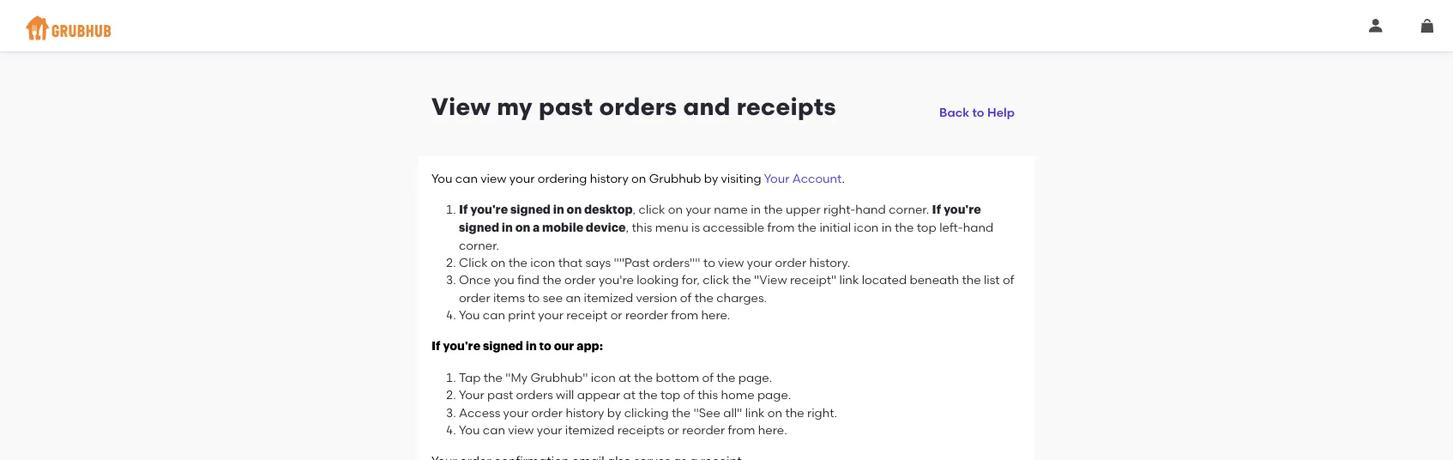Task type: vqa. For each thing, say whether or not it's contained in the screenshot.
GRUBHUB+ MEMBERSHIP link
no



Task type: describe. For each thing, give the bounding box(es) containing it.
once
[[459, 273, 491, 287]]

you're for ,
[[471, 204, 508, 216]]

1 horizontal spatial receipts
[[737, 92, 837, 121]]

order down once
[[459, 290, 491, 305]]

my
[[497, 92, 533, 121]]

top inside , this menu is accessible from the initial icon in the top left-hand corner.
[[917, 220, 937, 235]]

this inside tap the "my grubhub" icon at the bottom of the page. your past orders will appear at the top of this home page. access your order history by clicking the "see all" link on the right. you can view your itemized receipts or reorder from here.
[[698, 388, 719, 402]]

you
[[494, 273, 515, 287]]

you inside click on the icon that says ""past orders"" to view your order history. once you find the order you're looking for, click the "view receipt" link located beneath the list of order items to see an itemized version of the charges. you can print your receipt or reorder from here.
[[459, 308, 480, 322]]

click
[[459, 255, 488, 270]]

can inside click on the icon that says ""past orders"" to view your order history. once you find the order you're looking for, click the "view receipt" link located beneath the list of order items to see an itemized version of the charges. you can print your receipt or reorder from here.
[[483, 308, 506, 322]]

the left "upper"
[[764, 202, 783, 217]]

signed inside if you're signed in on desktop , click on your name in the upper right-hand corner.
[[511, 204, 551, 216]]

"view
[[755, 273, 788, 287]]

a
[[533, 222, 540, 234]]

the up clicking
[[639, 388, 658, 402]]

0 horizontal spatial click
[[639, 202, 666, 217]]

beneath
[[910, 273, 960, 287]]

your account link
[[764, 171, 842, 186]]

0 vertical spatial corner.
[[889, 202, 930, 217]]

you're for app:
[[443, 340, 481, 352]]

here. inside tap the "my grubhub" icon at the bottom of the page. your past orders will appear at the top of this home page. access your order history by clicking the "see all" link on the right. you can view your itemized receipts or reorder from here.
[[759, 423, 788, 437]]

help
[[988, 105, 1015, 120]]

mobile
[[543, 222, 584, 234]]

desktop
[[584, 204, 633, 216]]

grubhub logo image
[[26, 11, 112, 45]]

top inside tap the "my grubhub" icon at the bottom of the page. your past orders will appear at the top of this home page. access your order history by clicking the "see all" link on the right. you can view your itemized receipts or reorder from here.
[[661, 388, 681, 402]]

icon inside tap the "my grubhub" icon at the bottom of the page. your past orders will appear at the top of this home page. access your order history by clicking the "see all" link on the right. you can view your itemized receipts or reorder from here.
[[591, 370, 616, 385]]

back to help link
[[933, 92, 1022, 123]]

list
[[985, 273, 1000, 287]]

you're inside click on the icon that says ""past orders"" to view your order history. once you find the order you're looking for, click the "view receipt" link located beneath the list of order items to see an itemized version of the charges. you can print your receipt or reorder from here.
[[599, 273, 634, 287]]

receipts inside tap the "my grubhub" icon at the bottom of the page. your past orders will appear at the top of this home page. access your order history by clicking the "see all" link on the right. you can view your itemized receipts or reorder from here.
[[618, 423, 665, 437]]

you inside tap the "my grubhub" icon at the bottom of the page. your past orders will appear at the top of this home page. access your order history by clicking the "see all" link on the right. you can view your itemized receipts or reorder from here.
[[459, 423, 480, 437]]

menu
[[656, 220, 689, 235]]

ordering
[[538, 171, 587, 186]]

the down 'for,'
[[695, 290, 714, 305]]

right-
[[824, 202, 856, 217]]

signed for if you're signed in on desktop
[[459, 222, 500, 234]]

initial
[[820, 220, 851, 235]]

of right the bottom
[[703, 370, 714, 385]]

to down , this menu is accessible from the initial icon in the top left-hand corner.
[[704, 255, 716, 270]]

on inside if you're signed in on desktop , click on your name in the upper right-hand corner.
[[567, 204, 582, 216]]

small image
[[1421, 19, 1435, 33]]

your up "view
[[747, 255, 773, 270]]

the left right.
[[786, 405, 805, 420]]

1 vertical spatial at
[[624, 388, 636, 402]]

if for if you're signed in on desktop
[[933, 204, 942, 216]]

see
[[543, 290, 563, 305]]

tap the "my grubhub" icon at the bottom of the page. your past orders will appear at the top of this home page. access your order history by clicking the "see all" link on the right. you can view your itemized receipts or reorder from here.
[[459, 370, 838, 437]]

view
[[432, 92, 491, 121]]

in right name on the top of the page
[[751, 202, 761, 217]]

can inside tap the "my grubhub" icon at the bottom of the page. your past orders will appear at the top of this home page. access your order history by clicking the "see all" link on the right. you can view your itemized receipts or reorder from here.
[[483, 423, 506, 437]]

right.
[[808, 405, 838, 420]]

0 vertical spatial at
[[619, 370, 631, 385]]

on inside click on the icon that says ""past orders"" to view your order history. once you find the order you're looking for, click the "view receipt" link located beneath the list of order items to see an itemized version of the charges. you can print your receipt or reorder from here.
[[491, 255, 506, 270]]

the up charges.
[[733, 273, 752, 287]]

all"
[[724, 405, 743, 420]]

your up the is
[[686, 202, 711, 217]]

print
[[508, 308, 536, 322]]

small image
[[1370, 19, 1384, 33]]

link inside tap the "my grubhub" icon at the bottom of the page. your past orders will appear at the top of this home page. access your order history by clicking the "see all" link on the right. you can view your itemized receipts or reorder from here.
[[746, 405, 765, 420]]

of right list
[[1003, 273, 1015, 287]]

by inside tap the "my grubhub" icon at the bottom of the page. your past orders will appear at the top of this home page. access your order history by clicking the "see all" link on the right. you can view your itemized receipts or reorder from here.
[[607, 405, 622, 420]]

upper
[[786, 202, 821, 217]]

back to help
[[940, 105, 1015, 120]]

version
[[636, 290, 678, 305]]

the left left- at the right of page
[[895, 220, 914, 235]]

of down 'for,'
[[681, 290, 692, 305]]

.
[[842, 171, 845, 186]]

the right tap
[[484, 370, 503, 385]]

left-
[[940, 220, 964, 235]]

in for app:
[[526, 340, 537, 352]]

past inside tap the "my grubhub" icon at the bottom of the page. your past orders will appear at the top of this home page. access your order history by clicking the "see all" link on the right. you can view your itemized receipts or reorder from here.
[[488, 388, 513, 402]]

of down the bottom
[[684, 388, 695, 402]]

home
[[721, 388, 755, 402]]

0 vertical spatial you
[[432, 171, 453, 186]]

you're for mobile
[[944, 204, 982, 216]]

your down see
[[538, 308, 564, 322]]

your down will
[[537, 423, 563, 437]]

items
[[493, 290, 525, 305]]

grubhub
[[649, 171, 702, 186]]

if for you can view your ordering history on grubhub by visiting
[[432, 340, 441, 352]]

charges.
[[717, 290, 767, 305]]

is
[[692, 220, 700, 235]]

account
[[793, 171, 842, 186]]

the down "upper"
[[798, 220, 817, 235]]

0 horizontal spatial hand
[[856, 202, 886, 217]]

or inside click on the icon that says ""past orders"" to view your order history. once you find the order you're looking for, click the "view receipt" link located beneath the list of order items to see an itemized version of the charges. you can print your receipt or reorder from here.
[[611, 308, 623, 322]]

0 vertical spatial history
[[590, 171, 629, 186]]

hand inside , this menu is accessible from the initial icon in the top left-hand corner.
[[964, 220, 994, 235]]



Task type: locate. For each thing, give the bounding box(es) containing it.
"my
[[506, 370, 528, 385]]

click inside click on the icon that says ""past orders"" to view your order history. once you find the order you're looking for, click the "view receipt" link located beneath the list of order items to see an itemized version of the charges. you can print your receipt or reorder from here.
[[703, 273, 730, 287]]

if you're signed in on desktop , click on your name in the upper right-hand corner.
[[459, 202, 933, 217]]

by left visiting
[[704, 171, 719, 186]]

, down desktop
[[626, 220, 629, 235]]

from down all"
[[728, 423, 756, 437]]

can down access
[[483, 423, 506, 437]]

receipts up "your account" link
[[737, 92, 837, 121]]

1 horizontal spatial hand
[[964, 220, 994, 235]]

on up menu
[[668, 202, 683, 217]]

you down access
[[459, 423, 480, 437]]

0 vertical spatial link
[[840, 273, 859, 287]]

by
[[704, 171, 719, 186], [607, 405, 622, 420]]

located
[[862, 273, 907, 287]]

if you're signed in on a mobile device
[[459, 204, 982, 234]]

1 horizontal spatial corner.
[[889, 202, 930, 217]]

in inside , this menu is accessible from the initial icon in the top left-hand corner.
[[882, 220, 892, 235]]

0 vertical spatial receipts
[[737, 92, 837, 121]]

if inside if you're signed in on desktop , click on your name in the upper right-hand corner.
[[459, 204, 468, 216]]

1 horizontal spatial past
[[539, 92, 594, 121]]

you're up tap
[[443, 340, 481, 352]]

you down once
[[459, 308, 480, 322]]

1 vertical spatial hand
[[964, 220, 994, 235]]

signed up "my
[[483, 340, 524, 352]]

0 vertical spatial hand
[[856, 202, 886, 217]]

to left help
[[973, 105, 985, 120]]

2 horizontal spatial from
[[768, 220, 795, 235]]

orders inside tap the "my grubhub" icon at the bottom of the page. your past orders will appear at the top of this home page. access your order history by clicking the "see all" link on the right. you can view your itemized receipts or reorder from here.
[[516, 388, 553, 402]]

bottom
[[656, 370, 700, 385]]

your right visiting
[[764, 171, 790, 186]]

can down view
[[456, 171, 478, 186]]

icon inside click on the icon that says ""past orders"" to view your order history. once you find the order you're looking for, click the "view receipt" link located beneath the list of order items to see an itemized version of the charges. you can print your receipt or reorder from here.
[[531, 255, 556, 270]]

receipt"
[[790, 273, 837, 287]]

from inside , this menu is accessible from the initial icon in the top left-hand corner.
[[768, 220, 795, 235]]

1 vertical spatial link
[[746, 405, 765, 420]]

0 horizontal spatial from
[[671, 308, 699, 322]]

history inside tap the "my grubhub" icon at the bottom of the page. your past orders will appear at the top of this home page. access your order history by clicking the "see all" link on the right. you can view your itemized receipts or reorder from here.
[[566, 405, 605, 420]]

, inside , this menu is accessible from the initial icon in the top left-hand corner.
[[626, 220, 629, 235]]

page. right home
[[758, 388, 792, 402]]

1 horizontal spatial click
[[703, 273, 730, 287]]

0 horizontal spatial this
[[632, 220, 653, 235]]

1 horizontal spatial link
[[840, 273, 859, 287]]

1 vertical spatial corner.
[[459, 238, 500, 252]]

1 horizontal spatial ,
[[633, 202, 636, 217]]

1 vertical spatial you
[[459, 308, 480, 322]]

itemized up the receipt
[[584, 290, 634, 305]]

the left "see
[[672, 405, 691, 420]]

orders
[[600, 92, 678, 121], [516, 388, 553, 402]]

hand
[[856, 202, 886, 217], [964, 220, 994, 235]]

0 vertical spatial here.
[[702, 308, 731, 322]]

1 vertical spatial past
[[488, 388, 513, 402]]

past down "my
[[488, 388, 513, 402]]

you can view your ordering history on grubhub by visiting your account .
[[432, 171, 845, 186]]

0 vertical spatial or
[[611, 308, 623, 322]]

1 vertical spatial history
[[566, 405, 605, 420]]

1 horizontal spatial view
[[508, 423, 534, 437]]

in for ,
[[553, 204, 565, 216]]

0 vertical spatial can
[[456, 171, 478, 186]]

on left a
[[516, 222, 531, 234]]

0 horizontal spatial ,
[[626, 220, 629, 235]]

or down clicking
[[668, 423, 680, 437]]

0 horizontal spatial reorder
[[626, 308, 669, 322]]

1 vertical spatial your
[[459, 388, 485, 402]]

can
[[456, 171, 478, 186], [483, 308, 506, 322], [483, 423, 506, 437]]

0 vertical spatial by
[[704, 171, 719, 186]]

device
[[586, 222, 626, 234]]

view inside click on the icon that says ""past orders"" to view your order history. once you find the order you're looking for, click the "view receipt" link located beneath the list of order items to see an itemized version of the charges. you can print your receipt or reorder from here.
[[718, 255, 745, 270]]

1 vertical spatial from
[[671, 308, 699, 322]]

corner. right right-
[[889, 202, 930, 217]]

this up "see
[[698, 388, 719, 402]]

0 horizontal spatial corner.
[[459, 238, 500, 252]]

order inside tap the "my grubhub" icon at the bottom of the page. your past orders will appear at the top of this home page. access your order history by clicking the "see all" link on the right. you can view your itemized receipts or reorder from here.
[[532, 405, 563, 420]]

top
[[917, 220, 937, 235], [661, 388, 681, 402]]

0 vertical spatial view
[[481, 171, 507, 186]]

app:
[[577, 340, 603, 352]]

appear
[[577, 388, 621, 402]]

0 vertical spatial ,
[[633, 202, 636, 217]]

click right 'for,'
[[703, 273, 730, 287]]

0 horizontal spatial icon
[[531, 255, 556, 270]]

1 vertical spatial click
[[703, 273, 730, 287]]

1 vertical spatial this
[[698, 388, 719, 402]]

view inside tap the "my grubhub" icon at the bottom of the page. your past orders will appear at the top of this home page. access your order history by clicking the "see all" link on the right. you can view your itemized receipts or reorder from here.
[[508, 423, 534, 437]]

tap
[[459, 370, 481, 385]]

our
[[554, 340, 575, 352]]

1 vertical spatial signed
[[459, 222, 500, 234]]

order up "view
[[776, 255, 807, 270]]

if you're signed in to our app:
[[432, 340, 603, 352]]

"see
[[694, 405, 721, 420]]

view left ordering
[[481, 171, 507, 186]]

can down the items in the left bottom of the page
[[483, 308, 506, 322]]

0 horizontal spatial top
[[661, 388, 681, 402]]

past right my
[[539, 92, 594, 121]]

1 vertical spatial by
[[607, 405, 622, 420]]

reorder down version
[[626, 308, 669, 322]]

1 vertical spatial page.
[[758, 388, 792, 402]]

from down "upper"
[[768, 220, 795, 235]]

icon up find
[[531, 255, 556, 270]]

the
[[764, 202, 783, 217], [798, 220, 817, 235], [895, 220, 914, 235], [509, 255, 528, 270], [543, 273, 562, 287], [733, 273, 752, 287], [963, 273, 982, 287], [695, 290, 714, 305], [484, 370, 503, 385], [634, 370, 653, 385], [717, 370, 736, 385], [639, 388, 658, 402], [672, 405, 691, 420], [786, 405, 805, 420]]

orders down "my
[[516, 388, 553, 402]]

0 vertical spatial click
[[639, 202, 666, 217]]

at up appear
[[619, 370, 631, 385]]

you're down the ""past
[[599, 273, 634, 287]]

0 vertical spatial top
[[917, 220, 937, 235]]

on left the grubhub
[[632, 171, 647, 186]]

click
[[639, 202, 666, 217], [703, 273, 730, 287]]

from down version
[[671, 308, 699, 322]]

0 vertical spatial orders
[[600, 92, 678, 121]]

you're inside if you're signed in on desktop , click on your name in the upper right-hand corner.
[[471, 204, 508, 216]]

back
[[940, 105, 970, 120]]

reorder inside tap the "my grubhub" icon at the bottom of the page. your past orders will appear at the top of this home page. access your order history by clicking the "see all" link on the right. you can view your itemized receipts or reorder from here.
[[682, 423, 725, 437]]

view down "my
[[508, 423, 534, 437]]

on
[[632, 171, 647, 186], [668, 202, 683, 217], [567, 204, 582, 216], [516, 222, 531, 234], [491, 255, 506, 270], [768, 405, 783, 420]]

on up 'mobile'
[[567, 204, 582, 216]]

1 horizontal spatial this
[[698, 388, 719, 402]]

icon inside , this menu is accessible from the initial icon in the top left-hand corner.
[[854, 220, 879, 235]]

this left menu
[[632, 220, 653, 235]]

signed up the click at bottom
[[459, 222, 500, 234]]

of
[[1003, 273, 1015, 287], [681, 290, 692, 305], [703, 370, 714, 385], [684, 388, 695, 402]]

that
[[559, 255, 583, 270]]

1 vertical spatial icon
[[531, 255, 556, 270]]

history down appear
[[566, 405, 605, 420]]

1 vertical spatial top
[[661, 388, 681, 402]]

at up clicking
[[624, 388, 636, 402]]

to
[[973, 105, 985, 120], [704, 255, 716, 270], [528, 290, 540, 305], [540, 340, 552, 352]]

your left ordering
[[510, 171, 535, 186]]

looking
[[637, 273, 679, 287]]

here. inside click on the icon that says ""past orders"" to view your order history. once you find the order you're looking for, click the "view receipt" link located beneath the list of order items to see an itemized version of the charges. you can print your receipt or reorder from here.
[[702, 308, 731, 322]]

the up home
[[717, 370, 736, 385]]

from inside tap the "my grubhub" icon at the bottom of the page. your past orders will appear at the top of this home page. access your order history by clicking the "see all" link on the right. you can view your itemized receipts or reorder from here.
[[728, 423, 756, 437]]

itemized
[[584, 290, 634, 305], [565, 423, 615, 437]]

0 vertical spatial from
[[768, 220, 795, 235]]

order up the an
[[565, 273, 596, 287]]

your inside tap the "my grubhub" icon at the bottom of the page. your past orders will appear at the top of this home page. access your order history by clicking the "see all" link on the right. you can view your itemized receipts or reorder from here.
[[459, 388, 485, 402]]

0 horizontal spatial past
[[488, 388, 513, 402]]

you're up the click at bottom
[[471, 204, 508, 216]]

top left left- at the right of page
[[917, 220, 937, 235]]

1 horizontal spatial icon
[[591, 370, 616, 385]]

this
[[632, 220, 653, 235], [698, 388, 719, 402]]

1 vertical spatial reorder
[[682, 423, 725, 437]]

0 vertical spatial icon
[[854, 220, 879, 235]]

1 vertical spatial can
[[483, 308, 506, 322]]

this inside , this menu is accessible from the initial icon in the top left-hand corner.
[[632, 220, 653, 235]]

,
[[633, 202, 636, 217], [626, 220, 629, 235]]

from inside click on the icon that says ""past orders"" to view your order history. once you find the order you're looking for, click the "view receipt" link located beneath the list of order items to see an itemized version of the charges. you can print your receipt or reorder from here.
[[671, 308, 699, 322]]

0 vertical spatial page.
[[739, 370, 773, 385]]

signed up a
[[511, 204, 551, 216]]

the left list
[[963, 273, 982, 287]]

says
[[586, 255, 611, 270]]

, down the you can view your ordering history on grubhub by visiting your account .
[[633, 202, 636, 217]]

1 vertical spatial here.
[[759, 423, 788, 437]]

corner. inside , this menu is accessible from the initial icon in the top left-hand corner.
[[459, 238, 500, 252]]

the left the bottom
[[634, 370, 653, 385]]

1 horizontal spatial orders
[[600, 92, 678, 121]]

or right the receipt
[[611, 308, 623, 322]]

0 vertical spatial signed
[[511, 204, 551, 216]]

clicking
[[625, 405, 669, 420]]

itemized inside click on the icon that says ""past orders"" to view your order history. once you find the order you're looking for, click the "view receipt" link located beneath the list of order items to see an itemized version of the charges. you can print your receipt or reorder from here.
[[584, 290, 634, 305]]

by down appear
[[607, 405, 622, 420]]

you're inside if you're signed in on a mobile device
[[944, 204, 982, 216]]

if inside if you're signed in on a mobile device
[[933, 204, 942, 216]]

on inside if you're signed in on a mobile device
[[516, 222, 531, 234]]

0 vertical spatial reorder
[[626, 308, 669, 322]]

1 vertical spatial view
[[718, 255, 745, 270]]

1 horizontal spatial if
[[459, 204, 468, 216]]

0 horizontal spatial here.
[[702, 308, 731, 322]]

in left a
[[502, 222, 513, 234]]

0 horizontal spatial or
[[611, 308, 623, 322]]

1 horizontal spatial or
[[668, 423, 680, 437]]

in left our
[[526, 340, 537, 352]]

the up see
[[543, 273, 562, 287]]

2 vertical spatial you
[[459, 423, 480, 437]]

grubhub"
[[531, 370, 588, 385]]

your
[[764, 171, 790, 186], [459, 388, 485, 402]]

0 horizontal spatial receipts
[[618, 423, 665, 437]]

reorder
[[626, 308, 669, 322], [682, 423, 725, 437]]

link
[[840, 273, 859, 287], [746, 405, 765, 420]]

itemized inside tap the "my grubhub" icon at the bottom of the page. your past orders will appear at the top of this home page. access your order history by clicking the "see all" link on the right. you can view your itemized receipts or reorder from here.
[[565, 423, 615, 437]]

1 vertical spatial or
[[668, 423, 680, 437]]

icon right initial
[[854, 220, 879, 235]]

you're up left- at the right of page
[[944, 204, 982, 216]]

reorder inside click on the icon that says ""past orders"" to view your order history. once you find the order you're looking for, click the "view receipt" link located beneath the list of order items to see an itemized version of the charges. you can print your receipt or reorder from here.
[[626, 308, 669, 322]]

and
[[684, 92, 731, 121]]

""past
[[614, 255, 650, 270]]

signed inside if you're signed in on a mobile device
[[459, 222, 500, 234]]

2 vertical spatial view
[[508, 423, 534, 437]]

2 vertical spatial from
[[728, 423, 756, 437]]

receipts down clicking
[[618, 423, 665, 437]]

link right all"
[[746, 405, 765, 420]]

view
[[481, 171, 507, 186], [718, 255, 745, 270], [508, 423, 534, 437]]

your
[[510, 171, 535, 186], [686, 202, 711, 217], [747, 255, 773, 270], [538, 308, 564, 322], [504, 405, 529, 420], [537, 423, 563, 437]]

1 horizontal spatial from
[[728, 423, 756, 437]]

1 horizontal spatial your
[[764, 171, 790, 186]]

to left our
[[540, 340, 552, 352]]

corner.
[[889, 202, 930, 217], [459, 238, 500, 252]]

view my past orders and receipts
[[432, 92, 837, 121]]

in inside if you're signed in on desktop , click on your name in the upper right-hand corner.
[[553, 204, 565, 216]]

1 horizontal spatial top
[[917, 220, 937, 235]]

receipt
[[567, 308, 608, 322]]

on inside tap the "my grubhub" icon at the bottom of the page. your past orders will appear at the top of this home page. access your order history by clicking the "see all" link on the right. you can view your itemized receipts or reorder from here.
[[768, 405, 783, 420]]

2 horizontal spatial view
[[718, 255, 745, 270]]

you
[[432, 171, 453, 186], [459, 308, 480, 322], [459, 423, 480, 437]]

click on the icon that says ""past orders"" to view your order history. once you find the order you're looking for, click the "view receipt" link located beneath the list of order items to see an itemized version of the charges. you can print your receipt or reorder from here.
[[459, 255, 1015, 322]]

1 vertical spatial ,
[[626, 220, 629, 235]]

2 horizontal spatial if
[[933, 204, 942, 216]]

page.
[[739, 370, 773, 385], [758, 388, 792, 402]]

0 horizontal spatial view
[[481, 171, 507, 186]]

2 horizontal spatial icon
[[854, 220, 879, 235]]

or inside tap the "my grubhub" icon at the bottom of the page. your past orders will appear at the top of this home page. access your order history by clicking the "see all" link on the right. you can view your itemized receipts or reorder from here.
[[668, 423, 680, 437]]

find
[[518, 273, 540, 287]]

2 vertical spatial signed
[[483, 340, 524, 352]]

on right all"
[[768, 405, 783, 420]]

0 horizontal spatial by
[[607, 405, 622, 420]]

corner. up the click at bottom
[[459, 238, 500, 252]]

your down "my
[[504, 405, 529, 420]]

1 horizontal spatial reorder
[[682, 423, 725, 437]]

1 vertical spatial orders
[[516, 388, 553, 402]]

itemized down appear
[[565, 423, 615, 437]]

for,
[[682, 273, 700, 287]]

0 horizontal spatial orders
[[516, 388, 553, 402]]

2 vertical spatial icon
[[591, 370, 616, 385]]

or
[[611, 308, 623, 322], [668, 423, 680, 437]]

accessible
[[703, 220, 765, 235]]

order down will
[[532, 405, 563, 420]]

top down the bottom
[[661, 388, 681, 402]]

if
[[459, 204, 468, 216], [933, 204, 942, 216], [432, 340, 441, 352]]

orders""
[[653, 255, 701, 270]]

in
[[751, 202, 761, 217], [553, 204, 565, 216], [882, 220, 892, 235], [502, 222, 513, 234], [526, 340, 537, 352]]

, this menu is accessible from the initial icon in the top left-hand corner.
[[459, 220, 994, 252]]

in inside if you're signed in on a mobile device
[[502, 222, 513, 234]]

0 vertical spatial your
[[764, 171, 790, 186]]

past
[[539, 92, 594, 121], [488, 388, 513, 402]]

0 vertical spatial this
[[632, 220, 653, 235]]

reorder down "see
[[682, 423, 725, 437]]

link down history.
[[840, 273, 859, 287]]

view down , this menu is accessible from the initial icon in the top left-hand corner.
[[718, 255, 745, 270]]

history
[[590, 171, 629, 186], [566, 405, 605, 420]]

will
[[556, 388, 575, 402]]

here.
[[702, 308, 731, 322], [759, 423, 788, 437]]

2 vertical spatial can
[[483, 423, 506, 437]]

0 horizontal spatial link
[[746, 405, 765, 420]]

signed for you can view your ordering history on grubhub by visiting
[[483, 340, 524, 352]]

1 horizontal spatial by
[[704, 171, 719, 186]]

1 vertical spatial receipts
[[618, 423, 665, 437]]

0 horizontal spatial your
[[459, 388, 485, 402]]

to down find
[[528, 290, 540, 305]]

history up desktop
[[590, 171, 629, 186]]

history.
[[810, 255, 851, 270]]

an
[[566, 290, 581, 305]]

order
[[776, 255, 807, 270], [565, 273, 596, 287], [459, 290, 491, 305], [532, 405, 563, 420]]

orders left and
[[600, 92, 678, 121]]

0 horizontal spatial if
[[432, 340, 441, 352]]

link inside click on the icon that says ""past orders"" to view your order history. once you find the order you're looking for, click the "view receipt" link located beneath the list of order items to see an itemized version of the charges. you can print your receipt or reorder from here.
[[840, 273, 859, 287]]

in up 'mobile'
[[553, 204, 565, 216]]

receipts
[[737, 92, 837, 121], [618, 423, 665, 437]]

you down view
[[432, 171, 453, 186]]

your down tap
[[459, 388, 485, 402]]

0 vertical spatial past
[[539, 92, 594, 121]]

visiting
[[721, 171, 762, 186]]

1 horizontal spatial here.
[[759, 423, 788, 437]]

icon
[[854, 220, 879, 235], [531, 255, 556, 270], [591, 370, 616, 385]]

access
[[459, 405, 501, 420]]

you're
[[471, 204, 508, 216], [944, 204, 982, 216], [599, 273, 634, 287], [443, 340, 481, 352]]

the up find
[[509, 255, 528, 270]]

icon up appear
[[591, 370, 616, 385]]

on up you
[[491, 255, 506, 270]]

name
[[714, 202, 748, 217]]

in right initial
[[882, 220, 892, 235]]

click up menu
[[639, 202, 666, 217]]

in for mobile
[[502, 222, 513, 234]]

page. up home
[[739, 370, 773, 385]]

0 vertical spatial itemized
[[584, 290, 634, 305]]

1 vertical spatial itemized
[[565, 423, 615, 437]]



